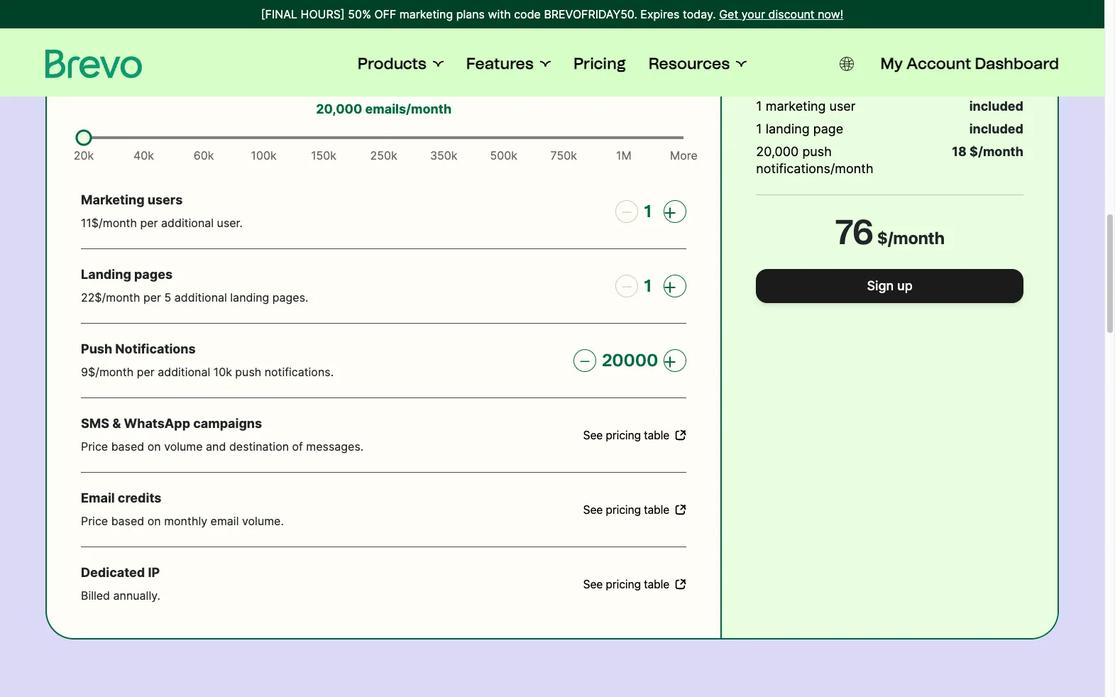 Task type: vqa. For each thing, say whether or not it's contained in the screenshot.
Industries
no



Task type: describe. For each thing, give the bounding box(es) containing it.
more
[[670, 148, 698, 163]]

20,000 for 20,000        push notifications/month
[[757, 144, 799, 159]]

sign up button
[[757, 269, 1024, 303]]

today.
[[683, 7, 716, 21]]

credits
[[118, 491, 161, 506]]

20k emails/month
[[757, 76, 864, 91]]

plans
[[456, 7, 485, 21]]

9$/month
[[81, 365, 134, 379]]

landing pages
[[81, 267, 173, 282]]

code
[[514, 7, 541, 21]]

sign up
[[867, 278, 913, 293]]

monthly
[[81, 48, 133, 62]]

— button for marketing users
[[616, 200, 639, 223]]

notifications
[[115, 342, 196, 356]]

annually.
[[113, 589, 160, 603]]

resources
[[649, 54, 730, 73]]

email credits
[[81, 491, 161, 506]]

$/month for 18
[[970, 144, 1024, 159]]

price for monthly
[[81, 71, 108, 85]]

additional for 20000
[[158, 365, 210, 379]]

9$/month per additional 10k push notifications.
[[81, 365, 334, 379]]

price based on monthly email volume. for credits
[[81, 514, 284, 528]]

pricing
[[574, 54, 626, 73]]

14
[[952, 76, 967, 91]]

see pricing table link for dedicated ip
[[584, 576, 687, 593]]

monthly for credits
[[164, 514, 207, 528]]

1m
[[616, 148, 632, 163]]

40k
[[134, 148, 154, 163]]

per for notifications
[[137, 365, 155, 379]]

user.
[[217, 216, 243, 230]]

20000
[[602, 350, 659, 371]]

based for credits
[[111, 514, 144, 528]]

per for pages
[[143, 290, 161, 305]]

500k
[[490, 148, 518, 163]]

additional for 1
[[161, 216, 214, 230]]

1 horizontal spatial landing
[[766, 121, 810, 136]]

emails/month for 20,000 emails/month
[[365, 102, 452, 116]]

notifications.
[[265, 365, 334, 379]]

push notifications
[[81, 342, 196, 356]]

see pricing table for sms & whatsapp campaigns
[[584, 429, 670, 442]]

76 $/month
[[835, 212, 945, 253]]

plan
[[896, 1, 970, 42]]

18
[[952, 144, 967, 159]]

table for sms & whatsapp campaigns
[[644, 429, 670, 442]]

hours]
[[301, 7, 345, 21]]

$/month for 76
[[877, 228, 945, 248]]

notifications/month
[[757, 161, 874, 176]]

250k
[[370, 148, 397, 163]]

up
[[898, 278, 913, 293]]

expires
[[641, 7, 680, 21]]

transactional)
[[304, 48, 392, 62]]

email for credits
[[211, 514, 239, 528]]

— for users
[[622, 205, 632, 218]]

landing
[[81, 267, 131, 282]]

$/month for 44
[[970, 53, 1024, 68]]

get
[[720, 7, 739, 21]]

price based on volume and destination of messages.
[[81, 440, 364, 454]]

1 landing page
[[757, 121, 844, 136]]

— button for landing pages
[[616, 275, 639, 298]]

and
[[206, 440, 226, 454]]

see pricing table link for email credits
[[584, 501, 687, 518]]

pages.
[[273, 290, 309, 305]]

350k
[[430, 148, 458, 163]]

50%
[[348, 7, 371, 21]]

my account dashboard
[[881, 54, 1060, 73]]

60k
[[194, 148, 214, 163]]

page
[[814, 121, 844, 136]]

business
[[757, 53, 810, 68]]

22$/month per 5 additional landing pages.
[[81, 290, 309, 305]]

11$/month per additional user.
[[81, 216, 243, 230]]

features
[[814, 53, 864, 68]]

my account dashboard link
[[881, 54, 1060, 74]]

billed annually.
[[81, 589, 160, 603]]

marketing
[[81, 192, 145, 207]]

150k
[[311, 148, 337, 163]]

pricing for sms & whatsapp campaigns
[[606, 429, 641, 442]]

— for pages
[[622, 280, 632, 293]]

your plan
[[811, 1, 970, 42]]

20,000 for 20,000 emails/month
[[316, 102, 362, 116]]

email
[[81, 491, 115, 506]]

marketing users
[[81, 192, 183, 207]]

on for whatsapp
[[148, 440, 161, 454]]

22$/month
[[81, 290, 140, 305]]

20,000        push notifications/month
[[757, 144, 874, 176]]

table for email credits
[[644, 504, 670, 516]]

sms
[[81, 416, 109, 431]]

pages
[[134, 267, 173, 282]]

dashboard
[[975, 54, 1060, 73]]

off
[[375, 7, 397, 21]]

users
[[148, 192, 183, 207]]

see pricing table link for sms & whatsapp campaigns
[[584, 427, 687, 444]]

push
[[81, 342, 112, 356]]

10k
[[214, 365, 232, 379]]

per for users
[[140, 216, 158, 230]]

included for user
[[970, 99, 1024, 114]]

see pricing table for email credits
[[584, 504, 670, 516]]

44 $/month
[[950, 53, 1024, 68]]

1 vertical spatial &
[[112, 416, 121, 431]]

get your discount now! link
[[720, 6, 844, 23]]



Task type: locate. For each thing, give the bounding box(es) containing it.
dedicated
[[81, 565, 145, 580]]

price based on monthly email volume. down monthly email volume (marketing & transactional)
[[81, 71, 284, 85]]

0 vertical spatial price based on monthly email volume.
[[81, 71, 284, 85]]

20k for 20k emails/month
[[757, 76, 779, 91]]

1 vertical spatial — button
[[616, 275, 639, 298]]

based
[[111, 71, 144, 85], [111, 440, 144, 454], [111, 514, 144, 528]]

discount
[[769, 7, 815, 21]]

per down push notifications
[[137, 365, 155, 379]]

0 vertical spatial per
[[140, 216, 158, 230]]

0 horizontal spatial &
[[112, 416, 121, 431]]

price down email
[[81, 514, 108, 528]]

$/month up 14 $/month
[[970, 53, 1024, 68]]

2 based from the top
[[111, 440, 144, 454]]

volume down sms & whatsapp campaigns on the bottom left
[[164, 440, 203, 454]]

your
[[811, 1, 888, 42]]

2 volume. from the top
[[242, 514, 284, 528]]

1 vertical spatial volume
[[164, 440, 203, 454]]

on for volume
[[148, 71, 161, 85]]

emails/month down 'business features'
[[783, 76, 864, 91]]

my
[[881, 54, 903, 73]]

0 horizontal spatial marketing
[[400, 7, 453, 21]]

2 pricing from the top
[[606, 504, 641, 516]]

price down monthly
[[81, 71, 108, 85]]

2 see pricing table from the top
[[584, 504, 670, 516]]

monthly email volume (marketing & transactional)
[[81, 48, 392, 62]]

pricing link
[[574, 54, 626, 74]]

1 price from the top
[[81, 71, 108, 85]]

1 vertical spatial volume.
[[242, 514, 284, 528]]

landing left pages. on the left top of page
[[230, 290, 269, 305]]

3 based from the top
[[111, 514, 144, 528]]

2 vertical spatial —
[[580, 354, 590, 367]]

emails/month
[[783, 76, 864, 91], [365, 102, 452, 116]]

price based on monthly email volume.
[[81, 71, 284, 85], [81, 514, 284, 528]]

20,000
[[316, 102, 362, 116], [757, 144, 799, 159]]

$/month for 14
[[970, 76, 1024, 91]]

price for email
[[81, 514, 108, 528]]

emails/month for 20k emails/month
[[783, 76, 864, 91]]

dedicated ip
[[81, 565, 160, 580]]

1 vertical spatial see pricing table link
[[584, 501, 687, 518]]

3 on from the top
[[148, 514, 161, 528]]

on down "whatsapp"
[[148, 440, 161, 454]]

additional right the 5
[[175, 290, 227, 305]]

based for &
[[111, 440, 144, 454]]

76
[[835, 212, 874, 253]]

0 vertical spatial — button
[[616, 200, 639, 223]]

1 vertical spatial price based on monthly email volume.
[[81, 514, 284, 528]]

1 vertical spatial on
[[148, 440, 161, 454]]

0 vertical spatial price
[[81, 71, 108, 85]]

features link
[[466, 54, 551, 74]]

1 pricing from the top
[[606, 429, 641, 442]]

account
[[907, 54, 972, 73]]

0 vertical spatial table
[[644, 429, 670, 442]]

0 vertical spatial email
[[135, 48, 169, 62]]

pricing for dedicated ip
[[606, 578, 641, 591]]

2 vertical spatial email
[[211, 514, 239, 528]]

1 vertical spatial monthly
[[164, 514, 207, 528]]

2 vertical spatial price
[[81, 514, 108, 528]]

user
[[830, 99, 856, 114]]

1 vertical spatial table
[[644, 504, 670, 516]]

0 horizontal spatial 20,000
[[316, 102, 362, 116]]

0 vertical spatial monthly
[[164, 71, 207, 85]]

2 vertical spatial see pricing table
[[584, 578, 670, 591]]

2 table from the top
[[644, 504, 670, 516]]

included
[[970, 99, 1024, 114], [970, 121, 1024, 136]]

volume. for email
[[242, 71, 284, 85]]

3 see pricing table from the top
[[584, 578, 670, 591]]

email for email
[[211, 71, 239, 85]]

volume. for credits
[[242, 514, 284, 528]]

0 vertical spatial on
[[148, 71, 161, 85]]

& right sms
[[112, 416, 121, 431]]

campaigns
[[193, 416, 262, 431]]

products link
[[358, 54, 444, 74]]

1 vertical spatial marketing
[[766, 99, 826, 114]]

1 vertical spatial email
[[211, 71, 239, 85]]

see for dedicated ip
[[584, 578, 603, 591]]

0 vertical spatial volume
[[172, 48, 218, 62]]

based down "whatsapp"
[[111, 440, 144, 454]]

$/month right 18
[[970, 144, 1024, 159]]

1 see pricing table from the top
[[584, 429, 670, 442]]

0 vertical spatial 20k
[[757, 76, 779, 91]]

20,000 emails/month
[[316, 102, 452, 116]]

0 vertical spatial —
[[622, 205, 632, 218]]

20,000 down 1 landing page
[[757, 144, 799, 159]]

3 pricing from the top
[[606, 578, 641, 591]]

1 horizontal spatial push
[[803, 144, 832, 159]]

1 vertical spatial —
[[622, 280, 632, 293]]

2 vertical spatial pricing
[[606, 578, 641, 591]]

2 see pricing table link from the top
[[584, 501, 687, 518]]

0 vertical spatial pricing
[[606, 429, 641, 442]]

volume.
[[242, 71, 284, 85], [242, 514, 284, 528]]

20,000 inside 20,000        push notifications/month
[[757, 144, 799, 159]]

see for email credits
[[584, 504, 603, 516]]

2 vertical spatial — button
[[574, 349, 597, 372]]

resources link
[[649, 54, 747, 74]]

0 horizontal spatial push
[[235, 365, 261, 379]]

of
[[292, 440, 303, 454]]

your
[[742, 7, 766, 21]]

included up 18 $/month
[[970, 121, 1024, 136]]

1 vertical spatial landing
[[230, 290, 269, 305]]

now!
[[818, 7, 844, 21]]

table
[[644, 429, 670, 442], [644, 504, 670, 516], [644, 578, 670, 591]]

products
[[358, 54, 427, 73]]

[final
[[261, 7, 298, 21]]

20k
[[757, 76, 779, 91], [74, 148, 94, 163]]

20,000 up 150k
[[316, 102, 362, 116]]

billed
[[81, 589, 110, 603]]

per
[[140, 216, 158, 230], [143, 290, 161, 305], [137, 365, 155, 379]]

0 horizontal spatial 20k
[[74, 148, 94, 163]]

whatsapp
[[124, 416, 190, 431]]

1 on from the top
[[148, 71, 161, 85]]

750k
[[551, 148, 577, 163]]

1 vertical spatial additional
[[175, 290, 227, 305]]

5
[[164, 290, 171, 305]]

1 monthly from the top
[[164, 71, 207, 85]]

14 $/month
[[952, 76, 1024, 91]]

3 see from the top
[[584, 578, 603, 591]]

1 see from the top
[[584, 429, 603, 442]]

0 vertical spatial &
[[293, 48, 301, 62]]

1 horizontal spatial 20,000
[[757, 144, 799, 159]]

2 vertical spatial see
[[584, 578, 603, 591]]

1 vertical spatial pricing
[[606, 504, 641, 516]]

see
[[584, 429, 603, 442], [584, 504, 603, 516], [584, 578, 603, 591]]

0 vertical spatial additional
[[161, 216, 214, 230]]

price
[[81, 71, 108, 85], [81, 440, 108, 454], [81, 514, 108, 528]]

price down sms
[[81, 440, 108, 454]]

additional
[[161, 216, 214, 230], [175, 290, 227, 305], [158, 365, 210, 379]]

2 price based on monthly email volume. from the top
[[81, 514, 284, 528]]

push up notifications/month
[[803, 144, 832, 159]]

3 table from the top
[[644, 578, 670, 591]]

emails/month down products link
[[365, 102, 452, 116]]

$/month
[[970, 53, 1024, 68], [970, 76, 1024, 91], [970, 144, 1024, 159], [877, 228, 945, 248]]

push right the 10k
[[235, 365, 261, 379]]

volume left the (marketing
[[172, 48, 218, 62]]

0 vertical spatial 20,000
[[316, 102, 362, 116]]

table for dedicated ip
[[644, 578, 670, 591]]

1 vertical spatial 20,000
[[757, 144, 799, 159]]

20k for 20k
[[74, 148, 94, 163]]

0 vertical spatial see
[[584, 429, 603, 442]]

additional down users
[[161, 216, 214, 230]]

based down email credits
[[111, 514, 144, 528]]

$/month inside 76 $/month
[[877, 228, 945, 248]]

1 volume. from the top
[[242, 71, 284, 85]]

1 horizontal spatial marketing
[[766, 99, 826, 114]]

1 horizontal spatial emails/month
[[783, 76, 864, 91]]

sign
[[867, 278, 894, 293]]

0 vertical spatial emails/month
[[783, 76, 864, 91]]

44
[[950, 53, 967, 68]]

— button
[[616, 200, 639, 223], [616, 275, 639, 298], [574, 349, 597, 372]]

additional down notifications
[[158, 365, 210, 379]]

per down users
[[140, 216, 158, 230]]

0 vertical spatial landing
[[766, 121, 810, 136]]

included down 14 $/month
[[970, 99, 1024, 114]]

included for page
[[970, 121, 1024, 136]]

1 table from the top
[[644, 429, 670, 442]]

pricing for email credits
[[606, 504, 641, 516]]

1 horizontal spatial 20k
[[757, 76, 779, 91]]

— button for push notifications
[[574, 349, 597, 372]]

1 vertical spatial emails/month
[[365, 102, 452, 116]]

marketing up 1 landing page
[[766, 99, 826, 114]]

11$/month
[[81, 216, 137, 230]]

1 vertical spatial see
[[584, 504, 603, 516]]

see for sms & whatsapp campaigns
[[584, 429, 603, 442]]

1 included from the top
[[970, 99, 1024, 114]]

1 price based on monthly email volume. from the top
[[81, 71, 284, 85]]

on down credits
[[148, 514, 161, 528]]

on right brevo image
[[148, 71, 161, 85]]

[final hours] 50% off marketing plans with code brevofriday50. expires today. get your discount now!
[[261, 7, 844, 21]]

landing down 1 marketing user
[[766, 121, 810, 136]]

1 vertical spatial 20k
[[74, 148, 94, 163]]

2 vertical spatial based
[[111, 514, 144, 528]]

brevo image
[[45, 50, 142, 78]]

business features
[[757, 53, 864, 68]]

1 see pricing table link from the top
[[584, 427, 687, 444]]

2 monthly from the top
[[164, 514, 207, 528]]

1 marketing user
[[757, 99, 856, 114]]

— for notifications
[[580, 354, 590, 367]]

based down monthly
[[111, 71, 144, 85]]

features
[[466, 54, 534, 73]]

see pricing table
[[584, 429, 670, 442], [584, 504, 670, 516], [584, 578, 670, 591]]

1 vertical spatial based
[[111, 440, 144, 454]]

0 vertical spatial included
[[970, 99, 1024, 114]]

2 vertical spatial additional
[[158, 365, 210, 379]]

$/month down the 44 $/month at top
[[970, 76, 1024, 91]]

$/month up up
[[877, 228, 945, 248]]

1 vertical spatial included
[[970, 121, 1024, 136]]

—
[[622, 205, 632, 218], [622, 280, 632, 293], [580, 354, 590, 367]]

0 vertical spatial based
[[111, 71, 144, 85]]

1 horizontal spatial &
[[293, 48, 301, 62]]

0 vertical spatial marketing
[[400, 7, 453, 21]]

volume
[[172, 48, 218, 62], [164, 440, 203, 454]]

& right the (marketing
[[293, 48, 301, 62]]

20k down business
[[757, 76, 779, 91]]

with
[[488, 7, 511, 21]]

marketing
[[400, 7, 453, 21], [766, 99, 826, 114]]

email
[[135, 48, 169, 62], [211, 71, 239, 85], [211, 514, 239, 528]]

messages.
[[306, 440, 364, 454]]

push inside 20,000        push notifications/month
[[803, 144, 832, 159]]

2 included from the top
[[970, 121, 1024, 136]]

based for email
[[111, 71, 144, 85]]

2 vertical spatial on
[[148, 514, 161, 528]]

(marketing
[[221, 48, 290, 62]]

2 price from the top
[[81, 440, 108, 454]]

0 vertical spatial push
[[803, 144, 832, 159]]

1 vertical spatial per
[[143, 290, 161, 305]]

2 on from the top
[[148, 440, 161, 454]]

sms & whatsapp campaigns
[[81, 416, 262, 431]]

1 vertical spatial see pricing table
[[584, 504, 670, 516]]

brevofriday50.
[[544, 7, 638, 21]]

100k
[[251, 148, 277, 163]]

0 vertical spatial see pricing table
[[584, 429, 670, 442]]

button image
[[840, 57, 854, 71]]

18 $/month
[[952, 144, 1024, 159]]

20k down pricing slider desktop slider
[[74, 148, 94, 163]]

0 vertical spatial see pricing table link
[[584, 427, 687, 444]]

push
[[803, 144, 832, 159], [235, 365, 261, 379]]

destination
[[229, 440, 289, 454]]

2 see from the top
[[584, 504, 603, 516]]

1 vertical spatial price
[[81, 440, 108, 454]]

1 based from the top
[[111, 71, 144, 85]]

per left the 5
[[143, 290, 161, 305]]

0 horizontal spatial landing
[[230, 290, 269, 305]]

2 vertical spatial table
[[644, 578, 670, 591]]

pricing
[[606, 429, 641, 442], [606, 504, 641, 516], [606, 578, 641, 591]]

price based on monthly email volume. for email
[[81, 71, 284, 85]]

monthly for email
[[164, 71, 207, 85]]

1 vertical spatial push
[[235, 365, 261, 379]]

3 see pricing table link from the top
[[584, 576, 687, 593]]

3 price from the top
[[81, 514, 108, 528]]

2 vertical spatial per
[[137, 365, 155, 379]]

ip
[[148, 565, 160, 580]]

0 horizontal spatial emails/month
[[365, 102, 452, 116]]

2 vertical spatial see pricing table link
[[584, 576, 687, 593]]

0 vertical spatial volume.
[[242, 71, 284, 85]]

see pricing table for dedicated ip
[[584, 578, 670, 591]]

price based on monthly email volume. down credits
[[81, 514, 284, 528]]

marketing right the off
[[400, 7, 453, 21]]

pricing slider desktop slider
[[76, 130, 92, 146]]

price for sms
[[81, 440, 108, 454]]



